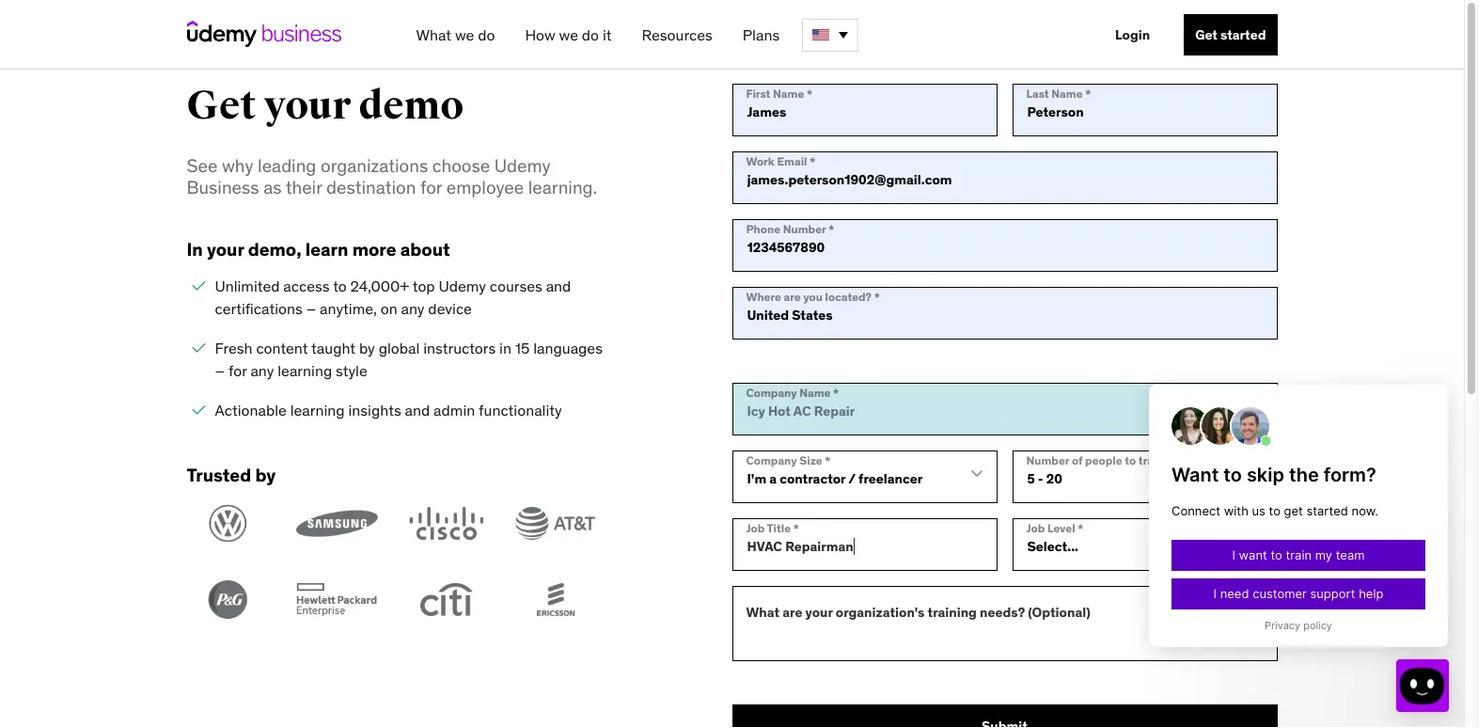 Task type: vqa. For each thing, say whether or not it's contained in the screenshot.


Task type: locate. For each thing, give the bounding box(es) containing it.
* for first name *
[[807, 86, 813, 100]]

do inside what we do popup button
[[478, 25, 495, 44]]

cisco logo image
[[405, 504, 487, 543]]

get for get your demo
[[187, 82, 256, 130]]

1 horizontal spatial –
[[306, 300, 316, 318]]

we inside "popup button"
[[559, 25, 578, 44]]

get left started at the right top of the page
[[1196, 26, 1218, 43]]

and
[[546, 277, 571, 296], [405, 401, 430, 420]]

by
[[359, 339, 375, 358], [255, 464, 276, 486]]

what down job title *
[[746, 604, 780, 621]]

your left organization's
[[806, 604, 833, 621]]

how we do it button
[[518, 18, 619, 52]]

device
[[428, 300, 472, 318]]

do for how we do it
[[582, 25, 599, 44]]

1 horizontal spatial what
[[746, 604, 780, 621]]

1 vertical spatial get
[[187, 82, 256, 130]]

udemy for learning.
[[494, 155, 551, 177]]

we right how
[[559, 25, 578, 44]]

1 we from the left
[[455, 25, 474, 44]]

1 company from the top
[[746, 385, 797, 400]]

0 horizontal spatial by
[[255, 464, 276, 486]]

2 do from the left
[[582, 25, 599, 44]]

your
[[264, 82, 351, 130], [207, 238, 244, 260], [806, 604, 833, 621]]

to inside unlimited access to 24,000+ top udemy courses and certifications – anytime, on any device
[[333, 277, 347, 296]]

0 horizontal spatial to
[[333, 277, 347, 296]]

0 horizontal spatial we
[[455, 25, 474, 44]]

are left you
[[784, 290, 801, 304]]

get
[[1196, 26, 1218, 43], [187, 82, 256, 130]]

0 vertical spatial get
[[1196, 26, 1218, 43]]

0 vertical spatial your
[[264, 82, 351, 130]]

1 vertical spatial company
[[746, 453, 797, 467]]

* for phone number *
[[829, 222, 835, 236]]

email
[[777, 154, 808, 168]]

at&t logo image
[[514, 504, 596, 543]]

1 vertical spatial to
[[1125, 453, 1136, 467]]

plans button
[[735, 18, 787, 52]]

ericsson logo image
[[514, 580, 596, 619]]

company name *
[[746, 385, 839, 400]]

0 horizontal spatial for
[[228, 362, 247, 380]]

of
[[1072, 453, 1083, 467]]

udemy inside unlimited access to 24,000+ top udemy courses and certifications – anytime, on any device
[[439, 277, 486, 296]]

1 vertical spatial –
[[215, 362, 225, 380]]

to
[[333, 277, 347, 296], [1125, 453, 1136, 467]]

0 vertical spatial are
[[784, 290, 801, 304]]

2 vertical spatial your
[[806, 604, 833, 621]]

global
[[379, 339, 420, 358]]

citi logo image
[[405, 580, 487, 619]]

0 vertical spatial udemy
[[494, 155, 551, 177]]

level
[[1048, 521, 1076, 535]]

we for what
[[455, 25, 474, 44]]

as
[[264, 176, 282, 199]]

0 horizontal spatial get
[[187, 82, 256, 130]]

number
[[783, 222, 826, 236], [1027, 453, 1070, 467]]

learning down style on the left of page
[[290, 401, 345, 420]]

udemy
[[494, 155, 551, 177], [439, 277, 486, 296]]

work email *
[[746, 154, 816, 168]]

and right courses
[[546, 277, 571, 296]]

learning.
[[528, 176, 597, 199]]

learning
[[278, 362, 332, 380], [290, 401, 345, 420]]

job for job title *
[[746, 521, 765, 535]]

0 vertical spatial any
[[401, 300, 425, 318]]

company for company size *
[[746, 453, 797, 467]]

title
[[767, 521, 791, 535]]

1 horizontal spatial job
[[1027, 521, 1045, 535]]

number right phone
[[783, 222, 826, 236]]

to up anytime,
[[333, 277, 347, 296]]

– down access on the left of page
[[306, 300, 316, 318]]

see
[[187, 155, 218, 177]]

0 vertical spatial learning
[[278, 362, 332, 380]]

*
[[807, 86, 813, 100], [1086, 86, 1091, 100], [810, 154, 816, 168], [829, 222, 835, 236], [874, 290, 880, 304], [833, 385, 839, 400], [825, 453, 831, 467], [1167, 453, 1172, 467], [794, 521, 799, 535], [1078, 521, 1084, 535]]

insights
[[348, 401, 401, 420]]

1 vertical spatial your
[[207, 238, 244, 260]]

are for where
[[784, 290, 801, 304]]

job left title at right bottom
[[746, 521, 765, 535]]

their
[[286, 176, 322, 199]]

style
[[336, 362, 368, 380]]

1 horizontal spatial by
[[359, 339, 375, 358]]

located?
[[825, 290, 872, 304]]

1 vertical spatial udemy
[[439, 277, 486, 296]]

– inside fresh content taught by global instructors in 15 languages – for any learning style
[[215, 362, 225, 380]]

demo
[[359, 82, 464, 130]]

plans
[[743, 25, 780, 44]]

by right trusted
[[255, 464, 276, 486]]

0 vertical spatial by
[[359, 339, 375, 358]]

we inside popup button
[[455, 25, 474, 44]]

job
[[746, 521, 765, 535], [1027, 521, 1045, 535]]

1 vertical spatial by
[[255, 464, 276, 486]]

name right last in the right top of the page
[[1052, 86, 1083, 100]]

number left of
[[1027, 453, 1070, 467]]

do left it
[[582, 25, 599, 44]]

1 do from the left
[[478, 25, 495, 44]]

get started link
[[1184, 14, 1278, 55]]

get up why at the top left of page
[[187, 82, 256, 130]]

0 vertical spatial what
[[416, 25, 452, 44]]

your for get
[[264, 82, 351, 130]]

1 job from the left
[[746, 521, 765, 535]]

last name *
[[1027, 86, 1091, 100]]

taught
[[311, 339, 356, 358]]

0 vertical spatial –
[[306, 300, 316, 318]]

1 horizontal spatial udemy
[[494, 155, 551, 177]]

menu navigation
[[401, 0, 1278, 70]]

udemy for any
[[439, 277, 486, 296]]

leading
[[258, 155, 316, 177]]

for
[[420, 176, 442, 199], [228, 362, 247, 380]]

on
[[381, 300, 398, 318]]

1 horizontal spatial your
[[264, 82, 351, 130]]

for left employee
[[420, 176, 442, 199]]

1 horizontal spatial we
[[559, 25, 578, 44]]

0 vertical spatial to
[[333, 277, 347, 296]]

0 horizontal spatial what
[[416, 25, 452, 44]]

0 horizontal spatial –
[[215, 362, 225, 380]]

what for what we do
[[416, 25, 452, 44]]

get for get started
[[1196, 26, 1218, 43]]

employee
[[447, 176, 524, 199]]

udemy right the choose
[[494, 155, 551, 177]]

where are you located? *
[[746, 290, 880, 304]]

your up leading
[[264, 82, 351, 130]]

how we do it
[[525, 25, 612, 44]]

what up demo
[[416, 25, 452, 44]]

2 horizontal spatial your
[[806, 604, 833, 621]]

actionable learning insights and admin functionality
[[215, 401, 562, 420]]

in your demo, learn more about
[[187, 238, 450, 260]]

2 job from the left
[[1027, 521, 1045, 535]]

company
[[746, 385, 797, 400], [746, 453, 797, 467]]

any right on
[[401, 300, 425, 318]]

–
[[306, 300, 316, 318], [215, 362, 225, 380]]

0 horizontal spatial your
[[207, 238, 244, 260]]

name for last
[[1052, 86, 1083, 100]]

organizations
[[321, 155, 428, 177]]

* for company size *
[[825, 453, 831, 467]]

1 vertical spatial for
[[228, 362, 247, 380]]

0 horizontal spatial do
[[478, 25, 495, 44]]

about
[[400, 238, 450, 260]]

1 horizontal spatial do
[[582, 25, 599, 44]]

do left how
[[478, 25, 495, 44]]

0 vertical spatial company
[[746, 385, 797, 400]]

udemy inside see why leading organizations choose udemy business as their destination for employee learning.
[[494, 155, 551, 177]]

name up size
[[800, 385, 831, 400]]

– for for
[[215, 362, 225, 380]]

any down the content
[[251, 362, 274, 380]]

0 vertical spatial for
[[420, 176, 442, 199]]

– for anytime,
[[306, 300, 316, 318]]

job for job level *
[[1027, 521, 1045, 535]]

what
[[416, 25, 452, 44], [746, 604, 780, 621]]

2 company from the top
[[746, 453, 797, 467]]

job title *
[[746, 521, 799, 535]]

1 vertical spatial any
[[251, 362, 274, 380]]

0 vertical spatial number
[[783, 222, 826, 236]]

are
[[784, 290, 801, 304], [783, 604, 803, 621]]

1 horizontal spatial any
[[401, 300, 425, 318]]

0 horizontal spatial udemy
[[439, 277, 486, 296]]

0 horizontal spatial any
[[251, 362, 274, 380]]

any
[[401, 300, 425, 318], [251, 362, 274, 380]]

by up style on the left of page
[[359, 339, 375, 358]]

and left admin
[[405, 401, 430, 420]]

udemy up device
[[439, 277, 486, 296]]

0 vertical spatial and
[[546, 277, 571, 296]]

* for job title *
[[794, 521, 799, 535]]

learning down the content
[[278, 362, 332, 380]]

to left train
[[1125, 453, 1136, 467]]

we
[[455, 25, 474, 44], [559, 25, 578, 44]]

p&g logo image
[[187, 580, 269, 619]]

company left size
[[746, 453, 797, 467]]

for down fresh
[[228, 362, 247, 380]]

name
[[773, 86, 805, 100], [1052, 86, 1083, 100], [800, 385, 831, 400]]

company up company size *
[[746, 385, 797, 400]]

– inside unlimited access to 24,000+ top udemy courses and certifications – anytime, on any device
[[306, 300, 316, 318]]

what for what are your organization's training needs? (optional)
[[746, 604, 780, 621]]

do inside the how we do it "popup button"
[[582, 25, 599, 44]]

1 horizontal spatial for
[[420, 176, 442, 199]]

samsung logo image
[[296, 504, 378, 543]]

0 horizontal spatial and
[[405, 401, 430, 420]]

more
[[352, 238, 396, 260]]

size
[[800, 453, 823, 467]]

for inside see why leading organizations choose udemy business as their destination for employee learning.
[[420, 176, 442, 199]]

demo,
[[248, 238, 302, 260]]

and inside unlimited access to 24,000+ top udemy courses and certifications – anytime, on any device
[[546, 277, 571, 296]]

0 horizontal spatial number
[[783, 222, 826, 236]]

your right in
[[207, 238, 244, 260]]

are down title at right bottom
[[783, 604, 803, 621]]

unlimited access to 24,000+ top udemy courses and certifications – anytime, on any device
[[215, 277, 571, 318]]

* for job level *
[[1078, 521, 1084, 535]]

name right first
[[773, 86, 805, 100]]

– down fresh
[[215, 362, 225, 380]]

resources button
[[634, 18, 720, 52]]

1 horizontal spatial and
[[546, 277, 571, 296]]

1 vertical spatial what
[[746, 604, 780, 621]]

2 we from the left
[[559, 25, 578, 44]]

we left how
[[455, 25, 474, 44]]

what inside what we do popup button
[[416, 25, 452, 44]]

0 horizontal spatial job
[[746, 521, 765, 535]]

job left the level
[[1027, 521, 1045, 535]]

1 vertical spatial are
[[783, 604, 803, 621]]

business
[[187, 176, 259, 199]]

1 vertical spatial number
[[1027, 453, 1070, 467]]

* for company name *
[[833, 385, 839, 400]]

do
[[478, 25, 495, 44], [582, 25, 599, 44]]

it
[[603, 25, 612, 44]]

get inside menu navigation
[[1196, 26, 1218, 43]]

where
[[746, 290, 782, 304]]

for inside fresh content taught by global instructors in 15 languages – for any learning style
[[228, 362, 247, 380]]

1 horizontal spatial get
[[1196, 26, 1218, 43]]



Task type: describe. For each thing, give the bounding box(es) containing it.
Last Name * text field
[[1013, 84, 1278, 136]]

company size *
[[746, 453, 831, 467]]

your for in
[[207, 238, 244, 260]]

udemy business image
[[187, 21, 341, 47]]

1 vertical spatial learning
[[290, 401, 345, 420]]

what we do button
[[409, 18, 503, 52]]

fresh content taught by global instructors in 15 languages – for any learning style
[[215, 339, 603, 380]]

Work Email * email field
[[732, 151, 1278, 204]]

trusted
[[187, 464, 251, 486]]

access
[[283, 277, 330, 296]]

Phone Number * telephone field
[[732, 219, 1278, 272]]

choose
[[432, 155, 490, 177]]

destination
[[326, 176, 416, 199]]

content
[[256, 339, 308, 358]]

volkswagen logo image
[[187, 504, 269, 543]]

train
[[1139, 453, 1164, 467]]

courses
[[490, 277, 543, 296]]

first name *
[[746, 86, 813, 100]]

login button
[[1104, 14, 1162, 55]]

(optional)
[[1028, 604, 1091, 621]]

hewlett packard enterprise logo image
[[296, 580, 378, 619]]

training
[[928, 604, 977, 621]]

people
[[1086, 453, 1123, 467]]

1 vertical spatial and
[[405, 401, 430, 420]]

for for get your demo
[[420, 176, 442, 199]]

last
[[1027, 86, 1049, 100]]

learn
[[305, 238, 348, 260]]

are for what
[[783, 604, 803, 621]]

trusted by
[[187, 464, 276, 486]]

anytime,
[[320, 300, 377, 318]]

* for last name *
[[1086, 86, 1091, 100]]

how
[[525, 25, 556, 44]]

job level *
[[1027, 521, 1084, 535]]

learning inside fresh content taught by global instructors in 15 languages – for any learning style
[[278, 362, 332, 380]]

company for company name *
[[746, 385, 797, 400]]

needs?
[[980, 604, 1025, 621]]

you
[[804, 290, 823, 304]]

1 horizontal spatial number
[[1027, 453, 1070, 467]]

get started
[[1196, 26, 1267, 43]]

first
[[746, 86, 771, 100]]

admin
[[434, 401, 475, 420]]

name for company
[[800, 385, 831, 400]]

* for work email *
[[810, 154, 816, 168]]

What are your organization's training needs? (Optional) text field
[[732, 586, 1278, 661]]

phone
[[746, 222, 781, 236]]

resources
[[642, 25, 713, 44]]

Company Name * text field
[[732, 383, 1278, 435]]

what are your organization's training needs? (optional)
[[746, 604, 1091, 621]]

started
[[1221, 26, 1267, 43]]

certifications
[[215, 300, 303, 318]]

top
[[413, 277, 435, 296]]

why
[[222, 155, 254, 177]]

Job Title * text field
[[732, 518, 998, 571]]

fresh
[[215, 339, 253, 358]]

unlimited
[[215, 277, 280, 296]]

First Name * text field
[[732, 84, 998, 136]]

any inside unlimited access to 24,000+ top udemy courses and certifications – anytime, on any device
[[401, 300, 425, 318]]

get your demo
[[187, 82, 464, 130]]

15
[[515, 339, 530, 358]]

in
[[187, 238, 203, 260]]

see why leading organizations choose udemy business as their destination for employee learning.
[[187, 155, 597, 199]]

organization's
[[836, 604, 925, 621]]

do for what we do
[[478, 25, 495, 44]]

24,000+
[[350, 277, 409, 296]]

actionable
[[215, 401, 287, 420]]

name for first
[[773, 86, 805, 100]]

login
[[1116, 26, 1151, 43]]

instructors
[[423, 339, 496, 358]]

number of people to train *
[[1027, 453, 1172, 467]]

functionality
[[479, 401, 562, 420]]

in
[[500, 339, 512, 358]]

for for unlimited access to 24,000+ top udemy courses and certifications – anytime, on any device
[[228, 362, 247, 380]]

1 horizontal spatial to
[[1125, 453, 1136, 467]]

by inside fresh content taught by global instructors in 15 languages – for any learning style
[[359, 339, 375, 358]]

any inside fresh content taught by global instructors in 15 languages – for any learning style
[[251, 362, 274, 380]]

work
[[746, 154, 775, 168]]

phone number *
[[746, 222, 835, 236]]

what we do
[[416, 25, 495, 44]]

languages
[[534, 339, 603, 358]]

we for how
[[559, 25, 578, 44]]



